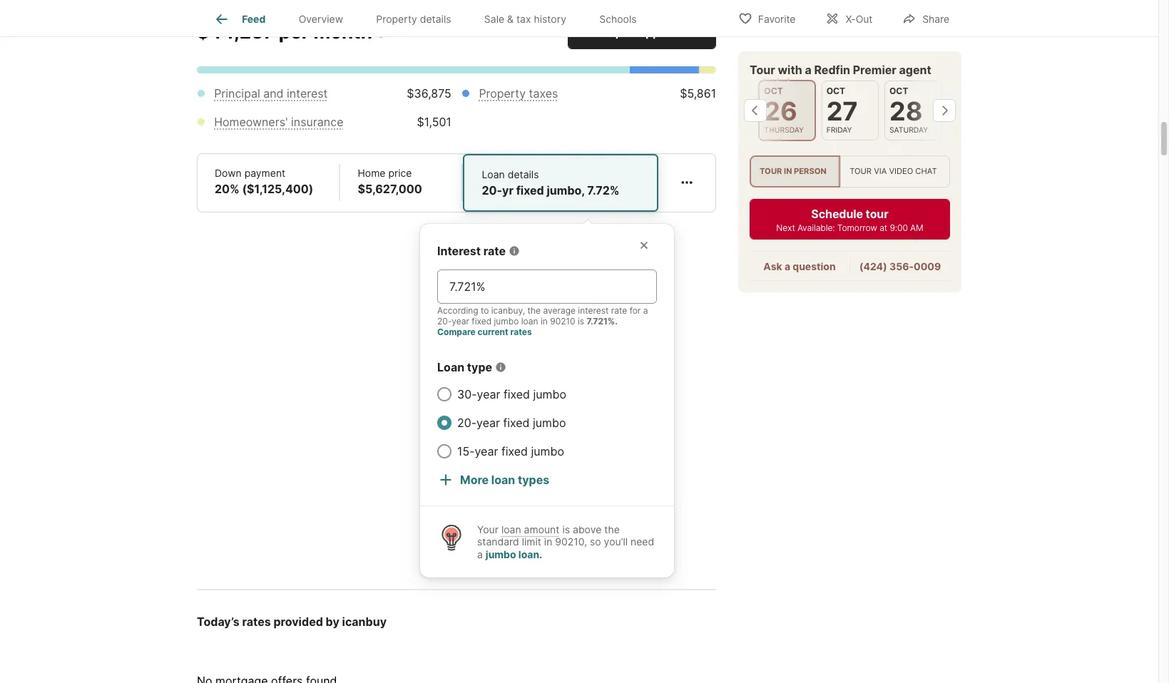 Task type: locate. For each thing, give the bounding box(es) containing it.
interest up insurance
[[287, 86, 328, 100]]

1 vertical spatial rates
[[242, 615, 271, 630]]

0 vertical spatial 20-
[[482, 183, 502, 197]]

feed
[[242, 13, 266, 25]]

loan inside loan details 20-yr fixed jumbo, 7.72%
[[482, 168, 505, 180]]

more
[[460, 473, 489, 487]]

a
[[805, 63, 812, 77], [785, 261, 791, 273], [643, 305, 648, 316], [477, 549, 483, 561]]

price
[[388, 167, 412, 179]]

previous image
[[744, 99, 767, 122]]

None button
[[759, 80, 816, 142], [822, 81, 879, 141], [885, 81, 942, 141], [759, 80, 816, 142], [822, 81, 879, 141], [885, 81, 942, 141]]

1 horizontal spatial 20-
[[457, 416, 477, 430]]

2 vertical spatial loan
[[502, 524, 521, 536]]

1 vertical spatial in
[[541, 316, 548, 327]]

rate left for
[[611, 305, 627, 316]]

a inside the , so you'll need a
[[477, 549, 483, 561]]

20- right 20-year fixed jumbo radio
[[457, 416, 477, 430]]

fixed for 15-year fixed jumbo
[[502, 444, 528, 459]]

90210
[[550, 316, 575, 327], [555, 536, 584, 548]]

0 horizontal spatial property
[[376, 13, 417, 25]]

1 vertical spatial loan
[[492, 473, 515, 487]]

loan left average
[[521, 316, 538, 327]]

so
[[590, 536, 601, 548]]

loan up 30-year fixed jumbo option
[[437, 360, 465, 374]]

7.72%
[[587, 183, 620, 197]]

0 vertical spatial 90210
[[550, 316, 575, 327]]

15-year fixed jumbo
[[457, 444, 564, 459]]

15-year fixed jumbo radio
[[437, 444, 452, 459]]

property inside tab
[[376, 13, 417, 25]]

oct inside oct 28 saturday
[[890, 86, 909, 96]]

lightbulb icon image
[[437, 524, 466, 552]]

schedule tour next available: tomorrow at 9:00 am
[[777, 207, 924, 233]]

details for loan details 20-yr fixed jumbo, 7.72%
[[508, 168, 539, 180]]

30-
[[457, 387, 477, 402]]

loan inside according to icanbuy, the average interest rate for a 20-year fixed jumbo loan in 90210 is 7.721 %. compare current rates
[[521, 316, 538, 327]]

overview
[[299, 13, 343, 25]]

is inside is above the standard limit in
[[563, 524, 570, 536]]

20-
[[482, 183, 502, 197], [437, 316, 452, 327], [457, 416, 477, 430]]

fixed inside according to icanbuy, the average interest rate for a 20-year fixed jumbo loan in 90210 is 7.721 %. compare current rates
[[472, 316, 492, 327]]

fixed
[[516, 183, 544, 197], [472, 316, 492, 327], [504, 387, 530, 402], [503, 416, 530, 430], [502, 444, 528, 459]]

to
[[481, 305, 489, 316]]

0 horizontal spatial 20-
[[437, 316, 452, 327]]

sale & tax history
[[484, 13, 567, 25]]

2 horizontal spatial 20-
[[482, 183, 502, 197]]

you'll
[[604, 536, 628, 548]]

20- left to at the left top of the page
[[437, 316, 452, 327]]

interest right average
[[578, 305, 609, 316]]

jumbo,
[[547, 183, 585, 197]]

1 vertical spatial 20-
[[437, 316, 452, 327]]

yr
[[502, 183, 514, 197]]

0 vertical spatial property
[[376, 13, 417, 25]]

1 horizontal spatial details
[[508, 168, 539, 180]]

year down type
[[477, 387, 501, 402]]

insurance
[[291, 115, 344, 129]]

the
[[528, 305, 541, 316], [605, 524, 620, 536]]

tooltip
[[420, 212, 940, 578]]

%.
[[608, 316, 618, 327]]

year down 30- at bottom
[[477, 416, 500, 430]]

0 horizontal spatial is
[[563, 524, 570, 536]]

1 vertical spatial 90210
[[555, 536, 584, 548]]

icanbuy,
[[491, 305, 525, 316]]

a right for
[[643, 305, 648, 316]]

next image
[[933, 99, 956, 122]]

jumbo up 20-year fixed jumbo
[[533, 387, 567, 402]]

in left the person
[[784, 167, 792, 177]]

tour left the person
[[760, 167, 782, 177]]

1 vertical spatial the
[[605, 524, 620, 536]]

schools
[[600, 13, 637, 25]]

1 horizontal spatial rate
[[611, 305, 627, 316]]

0 vertical spatial rates
[[511, 327, 532, 337]]

2 vertical spatial in
[[544, 536, 553, 548]]

property taxes
[[479, 86, 558, 100]]

rate right interest
[[484, 244, 506, 258]]

details
[[420, 13, 451, 25], [508, 168, 539, 180]]

356-
[[890, 261, 914, 273]]

tour left with
[[750, 63, 775, 77]]

$1,501
[[417, 115, 452, 129]]

tab list
[[197, 0, 665, 36]]

1 vertical spatial interest
[[578, 305, 609, 316]]

1 horizontal spatial interest
[[578, 305, 609, 316]]

types
[[518, 473, 550, 487]]

20-year fixed jumbo
[[457, 416, 566, 430]]

rate inside according to icanbuy, the average interest rate for a 20-year fixed jumbo loan in 90210 is 7.721 %. compare current rates
[[611, 305, 627, 316]]

20- inside according to icanbuy, the average interest rate for a 20-year fixed jumbo loan in 90210 is 7.721 %. compare current rates
[[437, 316, 452, 327]]

oct 27 friday
[[827, 86, 858, 135]]

(424) 356-0009
[[860, 261, 941, 273]]

list box containing tour in person
[[750, 156, 950, 188]]

&
[[507, 13, 514, 25]]

property left taxes
[[479, 86, 526, 100]]

in right icanbuy,
[[541, 316, 548, 327]]

standard
[[477, 536, 519, 548]]

get
[[593, 25, 613, 39]]

1 horizontal spatial rates
[[511, 327, 532, 337]]

2 horizontal spatial oct
[[890, 86, 909, 96]]

1 horizontal spatial is
[[578, 316, 584, 327]]

year left to at the left top of the page
[[452, 316, 469, 327]]

tour
[[750, 63, 775, 77], [760, 167, 782, 177], [850, 167, 872, 177]]

year for 20-
[[477, 416, 500, 430]]

is
[[578, 316, 584, 327], [563, 524, 570, 536]]

0 vertical spatial rate
[[484, 244, 506, 258]]

am
[[911, 223, 924, 233]]

0 horizontal spatial rate
[[484, 244, 506, 258]]

loan up standard
[[502, 524, 521, 536]]

tour for tour with a redfin premier agent
[[750, 63, 775, 77]]

down
[[215, 167, 242, 179]]

home
[[358, 167, 386, 179]]

1 horizontal spatial the
[[605, 524, 620, 536]]

1 oct from the left
[[764, 86, 783, 96]]

x-out
[[846, 12, 873, 25]]

1 vertical spatial is
[[563, 524, 570, 536]]

x-
[[846, 12, 856, 25]]

oct down the agent
[[890, 86, 909, 96]]

loan for loan type
[[437, 360, 465, 374]]

list box
[[750, 156, 950, 188]]

is up the , so you'll need a
[[563, 524, 570, 536]]

agent
[[899, 63, 932, 77]]

sale
[[484, 13, 505, 25]]

share
[[923, 12, 950, 25]]

tour with a redfin premier agent
[[750, 63, 932, 77]]

$44,237 per month
[[197, 21, 372, 43]]

0 vertical spatial is
[[578, 316, 584, 327]]

rates
[[511, 327, 532, 337], [242, 615, 271, 630]]

oct for 26
[[764, 86, 783, 96]]

1 vertical spatial property
[[479, 86, 526, 100]]

ask a question
[[764, 261, 836, 273]]

in down the amount
[[544, 536, 553, 548]]

0 vertical spatial loan
[[521, 316, 538, 327]]

rates right today's
[[242, 615, 271, 630]]

loan up yr
[[482, 168, 505, 180]]

details inside loan details 20-yr fixed jumbo, 7.72%
[[508, 168, 539, 180]]

1 horizontal spatial loan
[[482, 168, 505, 180]]

0 vertical spatial details
[[420, 13, 451, 25]]

0 vertical spatial in
[[784, 167, 792, 177]]

oct down redfin
[[827, 86, 846, 96]]

loan.
[[519, 549, 542, 561]]

7.721
[[587, 316, 608, 327]]

year up 'more'
[[475, 444, 498, 459]]

oct down with
[[764, 86, 783, 96]]

jumbo down 30-year fixed jumbo
[[533, 416, 566, 430]]

fixed inside loan details 20-yr fixed jumbo, 7.72%
[[516, 183, 544, 197]]

a right ask on the top right of page
[[785, 261, 791, 273]]

0 horizontal spatial loan
[[437, 360, 465, 374]]

jumbo right to at the left top of the page
[[494, 316, 519, 327]]

details for property details
[[420, 13, 451, 25]]

0 horizontal spatial oct
[[764, 86, 783, 96]]

1 vertical spatial details
[[508, 168, 539, 180]]

0 vertical spatial loan
[[482, 168, 505, 180]]

oct for 27
[[827, 86, 846, 96]]

compare current rates link
[[437, 327, 532, 337]]

1 vertical spatial loan
[[437, 360, 465, 374]]

0 horizontal spatial interest
[[287, 86, 328, 100]]

loan right 'more'
[[492, 473, 515, 487]]

0 horizontal spatial details
[[420, 13, 451, 25]]

tour left via
[[850, 167, 872, 177]]

($1,125,400)
[[242, 182, 313, 196]]

jumbo down standard
[[486, 549, 516, 561]]

3 oct from the left
[[890, 86, 909, 96]]

the left average
[[528, 305, 541, 316]]

None text field
[[450, 278, 645, 295]]

property
[[376, 13, 417, 25], [479, 86, 526, 100]]

loan inside tooltip
[[437, 360, 465, 374]]

, so you'll need a
[[477, 536, 654, 561]]

27
[[827, 96, 858, 127]]

90210 down 'above'
[[555, 536, 584, 548]]

the up 'you'll'
[[605, 524, 620, 536]]

90210 left 7.721 on the right
[[550, 316, 575, 327]]

0 horizontal spatial the
[[528, 305, 541, 316]]

homeowners'
[[214, 115, 288, 129]]

1 horizontal spatial oct
[[827, 86, 846, 96]]

loan for amount
[[502, 524, 521, 536]]

oct inside the oct 26 thursday
[[764, 86, 783, 96]]

2 oct from the left
[[827, 86, 846, 96]]

x-out button
[[814, 3, 885, 32]]

0 horizontal spatial rates
[[242, 615, 271, 630]]

details up reset
[[420, 13, 451, 25]]

rates down icanbuy,
[[511, 327, 532, 337]]

1 horizontal spatial property
[[479, 86, 526, 100]]

2 vertical spatial 20-
[[457, 416, 477, 430]]

a down standard
[[477, 549, 483, 561]]

property for property details
[[376, 13, 417, 25]]

tour via video chat
[[850, 167, 937, 177]]

homeowners' insurance
[[214, 115, 344, 129]]

favorite button
[[726, 3, 808, 32]]

is left 7.721 on the right
[[578, 316, 584, 327]]

tooltip containing interest rate
[[420, 212, 940, 578]]

1 vertical spatial rate
[[611, 305, 627, 316]]

interest inside according to icanbuy, the average interest rate for a 20-year fixed jumbo loan in 90210 is 7.721 %. compare current rates
[[578, 305, 609, 316]]

details up yr
[[508, 168, 539, 180]]

20- up interest rate
[[482, 183, 502, 197]]

at
[[880, 223, 888, 233]]

loan details 20-yr fixed jumbo, 7.72%
[[482, 168, 620, 197]]

year inside according to icanbuy, the average interest rate for a 20-year fixed jumbo loan in 90210 is 7.721 %. compare current rates
[[452, 316, 469, 327]]

property up reset
[[376, 13, 417, 25]]

details inside tab
[[420, 13, 451, 25]]

jumbo up types at the bottom of the page
[[531, 444, 564, 459]]

0 vertical spatial interest
[[287, 86, 328, 100]]

is above the standard limit in
[[477, 524, 620, 548]]

jumbo loan.
[[486, 549, 542, 561]]

oct inside oct 27 friday
[[827, 86, 846, 96]]

jumbo loan. link
[[486, 549, 542, 561]]

0 vertical spatial the
[[528, 305, 541, 316]]

90210 inside according to icanbuy, the average interest rate for a 20-year fixed jumbo loan in 90210 is 7.721 %. compare current rates
[[550, 316, 575, 327]]

today's rates provided by icanbuy
[[197, 615, 387, 630]]



Task type: vqa. For each thing, say whether or not it's contained in the screenshot.
Account
no



Task type: describe. For each thing, give the bounding box(es) containing it.
lightbulb icon element
[[437, 524, 477, 561]]

month
[[314, 21, 372, 43]]

via
[[874, 167, 887, 177]]

interest
[[437, 244, 481, 258]]

out
[[856, 12, 873, 25]]

with
[[778, 63, 803, 77]]

$44,237
[[197, 21, 275, 43]]

thursday
[[764, 126, 804, 135]]

20- inside loan details 20-yr fixed jumbo, 7.72%
[[482, 183, 502, 197]]

oct 28 saturday
[[890, 86, 928, 135]]

oct for 28
[[890, 86, 909, 96]]

get pre-approved
[[593, 25, 691, 39]]

home price $5,627,000
[[358, 167, 422, 196]]

property taxes link
[[479, 86, 558, 100]]

rates inside according to icanbuy, the average interest rate for a 20-year fixed jumbo loan in 90210 is 7.721 %. compare current rates
[[511, 327, 532, 337]]

reset button
[[401, 20, 434, 46]]

property details tab
[[360, 2, 468, 36]]

a inside according to icanbuy, the average interest rate for a 20-year fixed jumbo loan in 90210 is 7.721 %. compare current rates
[[643, 305, 648, 316]]

tax
[[517, 13, 531, 25]]

tour for tour in person
[[760, 167, 782, 177]]

compare
[[437, 327, 476, 337]]

the inside is above the standard limit in
[[605, 524, 620, 536]]

type
[[467, 360, 492, 374]]

interest rate
[[437, 244, 506, 258]]

your
[[477, 524, 499, 536]]

principal and interest link
[[214, 86, 328, 100]]

$5,627,000
[[358, 182, 422, 196]]

loan amount link
[[502, 524, 560, 536]]

sale & tax history tab
[[468, 2, 583, 36]]

amount
[[524, 524, 560, 536]]

(424)
[[860, 261, 887, 273]]

30-year fixed jumbo radio
[[437, 387, 452, 402]]

schedule
[[812, 207, 863, 221]]

your loan amount
[[477, 524, 560, 536]]

none text field inside tooltip
[[450, 278, 645, 295]]

(424) 356-0009 link
[[860, 261, 941, 273]]

for
[[630, 305, 641, 316]]

28
[[890, 96, 923, 127]]

loan type
[[437, 360, 492, 374]]

tour
[[866, 207, 889, 221]]

according
[[437, 305, 478, 316]]

is inside according to icanbuy, the average interest rate for a 20-year fixed jumbo loan in 90210 is 7.721 %. compare current rates
[[578, 316, 584, 327]]

year for 30-
[[477, 387, 501, 402]]

reset
[[402, 26, 433, 40]]

overview tab
[[282, 2, 360, 36]]

loan for loan details 20-yr fixed jumbo, 7.72%
[[482, 168, 505, 180]]

tour for tour via video chat
[[850, 167, 872, 177]]

premier
[[853, 63, 897, 77]]

favorite
[[758, 12, 796, 25]]

saturday
[[890, 126, 928, 135]]

jumbo for 30-year fixed jumbo
[[533, 387, 567, 402]]

limit
[[522, 536, 542, 548]]

homeowners' insurance link
[[214, 115, 344, 129]]

above
[[573, 524, 602, 536]]

fixed for 20-year fixed jumbo
[[503, 416, 530, 430]]

question
[[793, 261, 836, 273]]

20%
[[215, 182, 240, 196]]

get pre-approved button
[[568, 15, 717, 49]]

friday
[[827, 126, 852, 135]]

a right with
[[805, 63, 812, 77]]

loan for types
[[492, 473, 515, 487]]

chat
[[916, 167, 937, 177]]

property details
[[376, 13, 451, 25]]

schools tab
[[583, 2, 653, 36]]

9:00
[[890, 223, 908, 233]]

,
[[584, 536, 587, 548]]

the inside according to icanbuy, the average interest rate for a 20-year fixed jumbo loan in 90210 is 7.721 %. compare current rates
[[528, 305, 541, 316]]

today's
[[197, 615, 240, 630]]

20-year fixed jumbo radio
[[437, 416, 452, 430]]

approved
[[639, 25, 691, 39]]

by
[[326, 615, 340, 630]]

according to icanbuy, the average interest rate for a 20-year fixed jumbo loan in 90210 is 7.721 %. compare current rates
[[437, 305, 648, 337]]

tomorrow
[[838, 223, 878, 233]]

more loan types
[[460, 473, 550, 487]]

in inside is above the standard limit in
[[544, 536, 553, 548]]

principal and interest
[[214, 86, 328, 100]]

payment
[[244, 167, 286, 179]]

down payment 20% ($1,125,400)
[[215, 167, 313, 196]]

26
[[764, 96, 798, 127]]

need
[[631, 536, 654, 548]]

current
[[478, 327, 509, 337]]

jumbo inside according to icanbuy, the average interest rate for a 20-year fixed jumbo loan in 90210 is 7.721 %. compare current rates
[[494, 316, 519, 327]]

tour in person
[[760, 167, 827, 177]]

fixed for 30-year fixed jumbo
[[504, 387, 530, 402]]

oct 26 thursday
[[764, 86, 804, 135]]

jumbo for 20-year fixed jumbo
[[533, 416, 566, 430]]

jumbo for 15-year fixed jumbo
[[531, 444, 564, 459]]

share button
[[891, 3, 962, 32]]

provided
[[274, 615, 323, 630]]

year for 15-
[[475, 444, 498, 459]]

available:
[[798, 223, 835, 233]]

30-year fixed jumbo
[[457, 387, 567, 402]]

in inside according to icanbuy, the average interest rate for a 20-year fixed jumbo loan in 90210 is 7.721 %. compare current rates
[[541, 316, 548, 327]]

tab list containing feed
[[197, 0, 665, 36]]

taxes
[[529, 86, 558, 100]]

property for property taxes
[[479, 86, 526, 100]]

0009
[[914, 261, 941, 273]]

feed link
[[213, 11, 266, 28]]

icanbuy
[[342, 615, 387, 630]]



